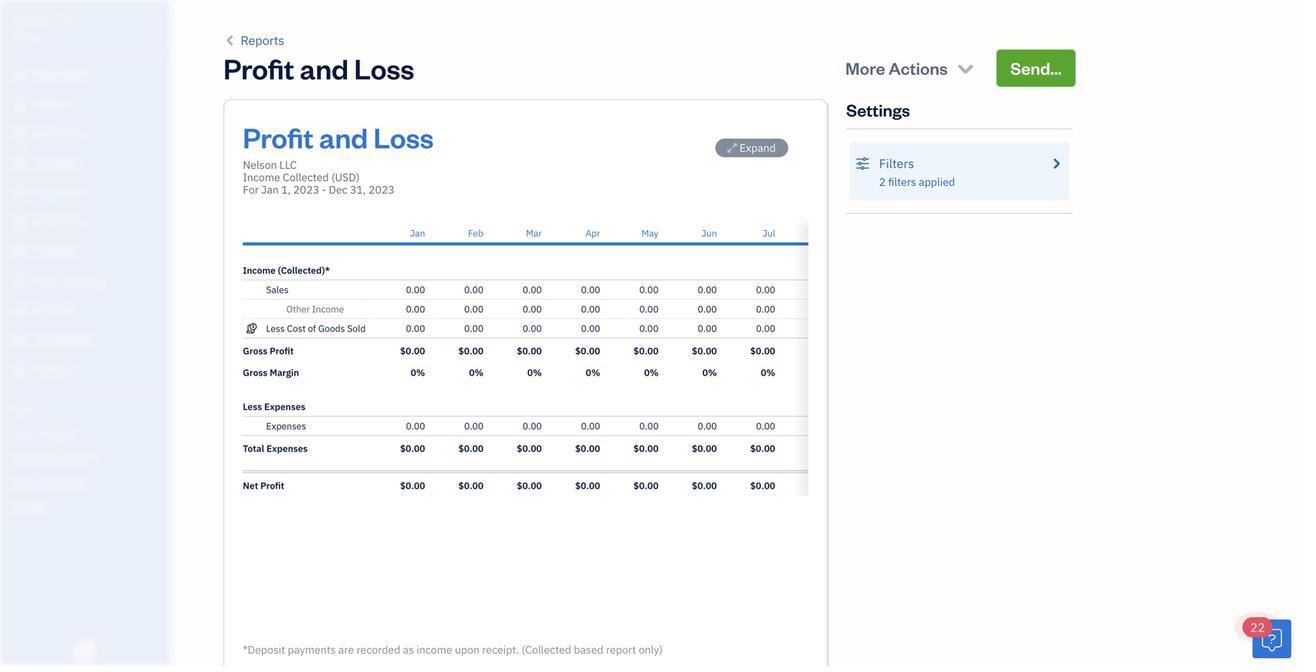 Task type: vqa. For each thing, say whether or not it's contained in the screenshot.
The There at top left
no



Task type: locate. For each thing, give the bounding box(es) containing it.
less cost of goods sold
[[266, 322, 366, 335]]

profit and loss nelson llc income collected (usd) for jan 1, 2023 - dec 31, 2023
[[243, 119, 434, 197]]

total
[[243, 442, 264, 455]]

profit down reports
[[224, 50, 294, 86]]

chart image
[[10, 332, 29, 348]]

1 horizontal spatial 2023
[[369, 182, 395, 197]]

payments
[[288, 643, 336, 657]]

0 vertical spatial jan
[[261, 182, 279, 197]]

0 vertical spatial and
[[300, 50, 349, 86]]

for
[[243, 182, 259, 197]]

1 gross from the top
[[243, 345, 268, 357]]

are
[[338, 643, 354, 657]]

and inside profit and loss nelson llc income collected (usd) for jan 1, 2023 - dec 31, 2023
[[319, 119, 368, 155]]

0 horizontal spatial nelson
[[12, 14, 52, 30]]

nelson
[[12, 14, 52, 30], [243, 158, 277, 172]]

loss inside profit and loss nelson llc income collected (usd) for jan 1, 2023 - dec 31, 2023
[[374, 119, 434, 155]]

of
[[308, 322, 316, 335]]

0 vertical spatial nelson
[[12, 14, 52, 30]]

profit up collected
[[243, 119, 314, 155]]

2 2023 from the left
[[369, 182, 395, 197]]

llc
[[55, 14, 75, 30], [280, 158, 297, 172]]

*deposit
[[243, 643, 285, 657]]

expenses down less expenses
[[266, 420, 306, 432]]

(collected)*
[[278, 264, 330, 277]]

only)
[[639, 643, 663, 657]]

1 horizontal spatial nelson
[[243, 158, 277, 172]]

income up sales
[[243, 264, 276, 277]]

2023
[[293, 182, 319, 197], [369, 182, 395, 197]]

mar
[[526, 227, 542, 239]]

less
[[266, 322, 285, 335], [243, 401, 262, 413]]

gross for gross profit
[[243, 345, 268, 357]]

0 horizontal spatial jan
[[261, 182, 279, 197]]

timer image
[[10, 274, 29, 289]]

more actions
[[846, 57, 948, 79]]

sold
[[347, 322, 366, 335]]

less left cost
[[266, 322, 285, 335]]

money image
[[10, 303, 29, 318]]

owner
[[12, 31, 41, 43]]

0 horizontal spatial 2023
[[293, 182, 319, 197]]

items and services image
[[12, 451, 166, 463]]

1 vertical spatial and
[[319, 119, 368, 155]]

0%
[[411, 367, 425, 379], [469, 367, 484, 379], [528, 367, 542, 379], [586, 367, 600, 379], [644, 367, 659, 379], [703, 367, 717, 379], [761, 367, 776, 379], [819, 367, 834, 379]]

expand
[[740, 141, 776, 155]]

(usd)
[[332, 170, 360, 184]]

income up goods
[[312, 303, 344, 315]]

2
[[879, 175, 886, 189]]

and up (usd)
[[319, 119, 368, 155]]

22 button
[[1243, 618, 1292, 659]]

profit up the margin
[[270, 345, 294, 357]]

1 horizontal spatial less
[[266, 322, 285, 335]]

2023 left -
[[293, 182, 319, 197]]

2023 right 31,
[[369, 182, 395, 197]]

jul
[[763, 227, 776, 239]]

expand button
[[715, 139, 788, 157]]

invoice image
[[10, 156, 29, 171]]

gross down gross profit
[[243, 367, 268, 379]]

gross for gross margin
[[243, 367, 268, 379]]

send… button
[[997, 50, 1076, 87]]

1 vertical spatial loss
[[374, 119, 434, 155]]

less down gross margin
[[243, 401, 262, 413]]

jan
[[261, 182, 279, 197], [410, 227, 425, 239]]

1,
[[281, 182, 291, 197]]

income
[[417, 643, 452, 657]]

1 vertical spatial income
[[243, 264, 276, 277]]

expenses
[[264, 401, 306, 413], [266, 420, 306, 432], [267, 442, 308, 455]]

0 vertical spatial gross
[[243, 345, 268, 357]]

0 vertical spatial expenses
[[264, 401, 306, 413]]

0 vertical spatial loss
[[354, 50, 414, 86]]

jan left feb
[[410, 227, 425, 239]]

and for profit and loss nelson llc income collected (usd) for jan 1, 2023 - dec 31, 2023
[[319, 119, 368, 155]]

more actions button
[[832, 50, 991, 87]]

llc inside nelson llc owner
[[55, 14, 75, 30]]

0.00
[[406, 284, 425, 296], [464, 284, 484, 296], [523, 284, 542, 296], [581, 284, 600, 296], [640, 284, 659, 296], [698, 284, 717, 296], [756, 284, 776, 296], [815, 284, 834, 296], [406, 303, 425, 315], [464, 303, 484, 315], [523, 303, 542, 315], [581, 303, 600, 315], [640, 303, 659, 315], [698, 303, 717, 315], [756, 303, 776, 315], [815, 303, 834, 315], [406, 322, 425, 335], [464, 322, 484, 335], [523, 322, 542, 335], [581, 322, 600, 335], [640, 322, 659, 335], [698, 322, 717, 335], [756, 322, 776, 335], [815, 322, 834, 335], [406, 420, 425, 432], [464, 420, 484, 432], [523, 420, 542, 432], [581, 420, 600, 432], [640, 420, 659, 432], [698, 420, 717, 432], [756, 420, 776, 432], [815, 420, 834, 432]]

2 gross from the top
[[243, 367, 268, 379]]

expand image
[[728, 142, 737, 154]]

1 vertical spatial gross
[[243, 367, 268, 379]]

nelson up for
[[243, 158, 277, 172]]

report image
[[10, 362, 29, 377]]

profit
[[224, 50, 294, 86], [243, 119, 314, 155], [270, 345, 294, 357], [260, 480, 284, 492]]

team members image
[[12, 426, 166, 439]]

goods
[[318, 322, 345, 335]]

1 vertical spatial jan
[[410, 227, 425, 239]]

expenses down the margin
[[264, 401, 306, 413]]

1 vertical spatial less
[[243, 401, 262, 413]]

1 vertical spatial llc
[[280, 158, 297, 172]]

0 vertical spatial llc
[[55, 14, 75, 30]]

payment image
[[10, 185, 29, 201]]

2 vertical spatial expenses
[[267, 442, 308, 455]]

and for profit and loss
[[300, 50, 349, 86]]

income
[[243, 170, 280, 184], [243, 264, 276, 277], [312, 303, 344, 315]]

nelson llc owner
[[12, 14, 75, 43]]

*deposit payments are recorded as income upon receipt. (collected based report only)
[[243, 643, 663, 657]]

0 vertical spatial income
[[243, 170, 280, 184]]

4 0% from the left
[[586, 367, 600, 379]]

2 filters applied
[[879, 175, 955, 189]]

gross up gross margin
[[243, 345, 268, 357]]

0 horizontal spatial less
[[243, 401, 262, 413]]

1 2023 from the left
[[293, 182, 319, 197]]

net profit
[[243, 480, 284, 492]]

8 0% from the left
[[819, 367, 834, 379]]

1 horizontal spatial llc
[[280, 158, 297, 172]]

net
[[243, 480, 258, 492]]

and
[[300, 50, 349, 86], [319, 119, 368, 155]]

jun
[[702, 227, 717, 239]]

0 vertical spatial less
[[266, 322, 285, 335]]

profit and loss
[[224, 50, 414, 86]]

expenses right total
[[267, 442, 308, 455]]

0 horizontal spatial llc
[[55, 14, 75, 30]]

jan left '1,'
[[261, 182, 279, 197]]

1 vertical spatial nelson
[[243, 158, 277, 172]]

jan inside profit and loss nelson llc income collected (usd) for jan 1, 2023 - dec 31, 2023
[[261, 182, 279, 197]]

nelson up the owner
[[12, 14, 52, 30]]

cost
[[287, 322, 306, 335]]

other
[[286, 303, 310, 315]]

recorded
[[357, 643, 400, 657]]

expenses for total expenses
[[267, 442, 308, 455]]

feb
[[468, 227, 484, 239]]

loss for profit and loss
[[354, 50, 414, 86]]

expense image
[[10, 215, 29, 230]]

nelson inside nelson llc owner
[[12, 14, 52, 30]]

1 0% from the left
[[411, 367, 425, 379]]

client image
[[10, 97, 29, 112]]

income left '1,'
[[243, 170, 280, 184]]

gross
[[243, 345, 268, 357], [243, 367, 268, 379]]

loss
[[354, 50, 414, 86], [374, 119, 434, 155]]

margin
[[270, 367, 299, 379]]

and right reports button
[[300, 50, 349, 86]]

gross profit
[[243, 345, 294, 357]]

$0.00
[[400, 345, 425, 357], [459, 345, 484, 357], [517, 345, 542, 357], [575, 345, 600, 357], [634, 345, 659, 357], [692, 345, 717, 357], [750, 345, 776, 357], [809, 345, 834, 357], [400, 442, 425, 455], [459, 442, 484, 455], [517, 442, 542, 455], [575, 442, 600, 455], [634, 442, 659, 455], [692, 442, 717, 455], [750, 442, 776, 455], [809, 442, 834, 455], [400, 480, 425, 492], [459, 480, 484, 492], [517, 480, 542, 492], [575, 480, 600, 492], [634, 480, 659, 492], [692, 480, 717, 492], [750, 480, 776, 492], [809, 480, 834, 492]]



Task type: describe. For each thing, give the bounding box(es) containing it.
report
[[606, 643, 636, 657]]

2 0% from the left
[[469, 367, 484, 379]]

less expenses
[[243, 401, 306, 413]]

expenses for less expenses
[[264, 401, 306, 413]]

filters
[[879, 155, 914, 172]]

22
[[1251, 620, 1266, 636]]

dashboard image
[[10, 67, 29, 83]]

1 vertical spatial expenses
[[266, 420, 306, 432]]

1 horizontal spatial jan
[[410, 227, 425, 239]]

receipt.
[[482, 643, 519, 657]]

filters
[[888, 175, 916, 189]]

gross margin
[[243, 367, 299, 379]]

(collected
[[522, 643, 571, 657]]

6 0% from the left
[[703, 367, 717, 379]]

may
[[642, 227, 659, 239]]

collected
[[283, 170, 329, 184]]

resource center badge image
[[1253, 620, 1292, 659]]

apr
[[586, 227, 600, 239]]

chevronright image
[[1049, 154, 1063, 173]]

upon
[[455, 643, 480, 657]]

total expenses
[[243, 442, 308, 455]]

nelson inside profit and loss nelson llc income collected (usd) for jan 1, 2023 - dec 31, 2023
[[243, 158, 277, 172]]

project image
[[10, 244, 29, 260]]

aug
[[818, 227, 834, 239]]

based
[[574, 643, 604, 657]]

income inside profit and loss nelson llc income collected (usd) for jan 1, 2023 - dec 31, 2023
[[243, 170, 280, 184]]

profit right "net"
[[260, 480, 284, 492]]

-
[[322, 182, 326, 197]]

5 0% from the left
[[644, 367, 659, 379]]

reports
[[241, 32, 284, 48]]

other income
[[286, 303, 344, 315]]

chevronleft image
[[224, 31, 238, 50]]

dec
[[329, 182, 348, 197]]

less for less expenses
[[243, 401, 262, 413]]

less for less cost of goods sold
[[266, 322, 285, 335]]

freshbooks image
[[73, 642, 98, 660]]

3 0% from the left
[[528, 367, 542, 379]]

sales
[[266, 284, 289, 296]]

7 0% from the left
[[761, 367, 776, 379]]

settings image
[[856, 154, 870, 173]]

profit inside profit and loss nelson llc income collected (usd) for jan 1, 2023 - dec 31, 2023
[[243, 119, 314, 155]]

31,
[[350, 182, 366, 197]]

actions
[[889, 57, 948, 79]]

main element
[[0, 0, 209, 666]]

send…
[[1011, 57, 1062, 79]]

settings
[[847, 99, 910, 121]]

apps image
[[12, 401, 166, 414]]

as
[[403, 643, 414, 657]]

llc inside profit and loss nelson llc income collected (usd) for jan 1, 2023 - dec 31, 2023
[[280, 158, 297, 172]]

applied
[[919, 175, 955, 189]]

loss for profit and loss nelson llc income collected (usd) for jan 1, 2023 - dec 31, 2023
[[374, 119, 434, 155]]

reports button
[[224, 31, 284, 50]]

chevrondown image
[[955, 57, 977, 79]]

2 vertical spatial income
[[312, 303, 344, 315]]

estimate image
[[10, 126, 29, 142]]

settings image
[[12, 501, 166, 513]]

bank connections image
[[12, 476, 166, 488]]

income (collected)*
[[243, 264, 330, 277]]

more
[[846, 57, 885, 79]]



